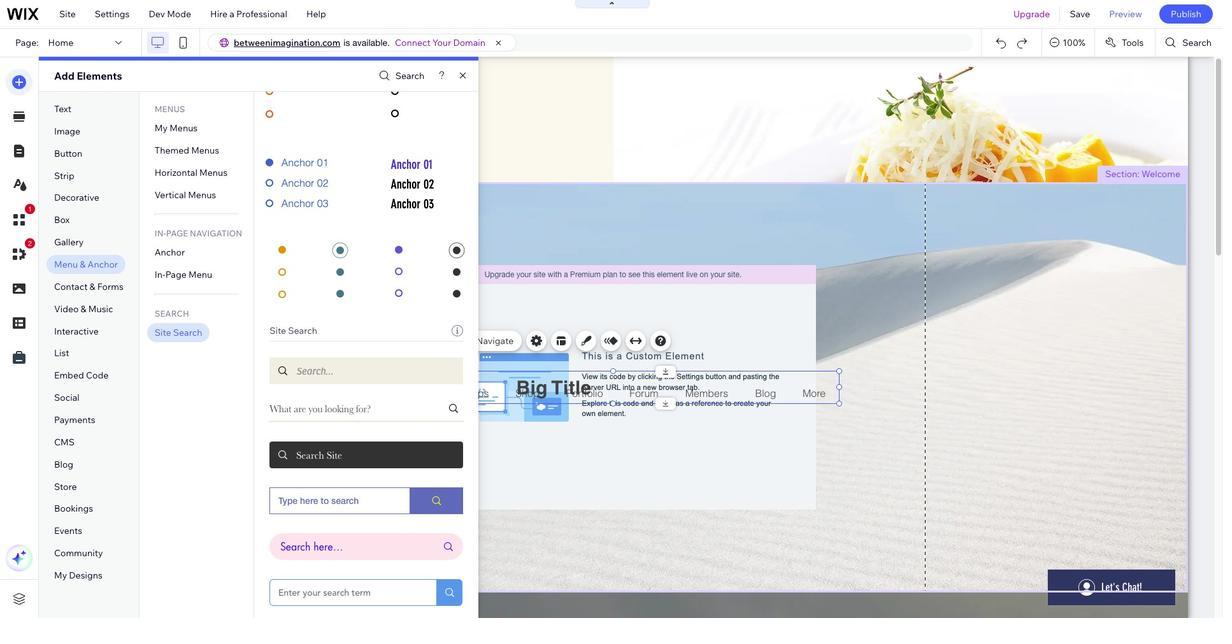 Task type: locate. For each thing, give the bounding box(es) containing it.
section: welcome
[[1106, 168, 1181, 180]]

page for menu
[[165, 269, 187, 281]]

0 vertical spatial horizontal
[[155, 167, 198, 178]]

& for menu
[[80, 259, 86, 270]]

strip
[[54, 170, 74, 181]]

0 vertical spatial page
[[166, 228, 188, 239]]

1 horizontal spatial horizontal
[[391, 361, 428, 371]]

search button down publish
[[1157, 29, 1224, 57]]

my for my designs
[[54, 570, 67, 581]]

box
[[54, 214, 70, 226]]

text
[[54, 103, 71, 115]]

1 vertical spatial anchor
[[88, 259, 118, 270]]

0 vertical spatial my
[[155, 122, 168, 134]]

1 button
[[6, 204, 35, 233]]

0 vertical spatial anchor
[[155, 247, 185, 258]]

add
[[54, 69, 75, 82]]

events
[[54, 525, 82, 537]]

publish
[[1172, 8, 1202, 20]]

search button
[[1157, 29, 1224, 57], [376, 67, 425, 85]]

community
[[54, 548, 103, 559]]

cms
[[54, 437, 75, 448]]

help
[[307, 8, 326, 20]]

welcome
[[1142, 168, 1181, 180]]

1 in- from the top
[[155, 228, 166, 239]]

upgrade
[[1014, 8, 1051, 20]]

my up themed
[[155, 122, 168, 134]]

elements
[[77, 69, 122, 82]]

1 vertical spatial page
[[165, 269, 187, 281]]

0 horizontal spatial horizontal
[[155, 167, 198, 178]]

available.
[[353, 38, 390, 48]]

my for my menus
[[155, 122, 168, 134]]

gallery
[[54, 237, 84, 248]]

1 horizontal spatial my
[[155, 122, 168, 134]]

domain
[[454, 37, 486, 48]]

0 horizontal spatial site
[[59, 8, 76, 20]]

menu down the in-page navigation
[[189, 269, 212, 281]]

in- down the in-page navigation
[[155, 269, 166, 281]]

dev
[[149, 8, 165, 20]]

in- for in-page navigation
[[155, 228, 166, 239]]

embed code
[[54, 370, 109, 381]]

menus for my
[[170, 122, 198, 134]]

menus up horizontal menus
[[191, 145, 219, 156]]

0 horizontal spatial search button
[[376, 67, 425, 85]]

1 horizontal spatial site search
[[270, 325, 317, 337]]

store
[[54, 481, 77, 492]]

list
[[54, 348, 69, 359]]

menus
[[155, 104, 185, 114], [170, 122, 198, 134], [191, 145, 219, 156], [200, 167, 228, 178], [188, 189, 216, 201]]

my
[[155, 122, 168, 134], [54, 570, 67, 581]]

a
[[230, 8, 235, 20]]

site search
[[270, 325, 317, 337], [155, 327, 202, 339]]

horizontal down the manage
[[391, 361, 428, 371]]

1 vertical spatial my
[[54, 570, 67, 581]]

& up contact & forms
[[80, 259, 86, 270]]

& right video
[[81, 303, 86, 315]]

1 horizontal spatial site
[[155, 327, 171, 339]]

0 horizontal spatial my
[[54, 570, 67, 581]]

page
[[166, 228, 188, 239], [165, 269, 187, 281]]

betweenimagination.com
[[234, 37, 341, 48]]

2 in- from the top
[[155, 269, 166, 281]]

page left navigation
[[166, 228, 188, 239]]

vertical menus
[[155, 189, 216, 201]]

menus down horizontal menus
[[188, 189, 216, 201]]

menus up themed menus
[[170, 122, 198, 134]]

social
[[54, 392, 79, 404]]

0 vertical spatial &
[[80, 259, 86, 270]]

search
[[1183, 37, 1212, 48], [396, 70, 425, 82], [155, 309, 189, 319], [288, 325, 317, 337], [173, 327, 202, 339]]

1 vertical spatial in-
[[155, 269, 166, 281]]

navigation
[[190, 228, 242, 239]]

search button down connect
[[376, 67, 425, 85]]

my designs
[[54, 570, 103, 581]]

my left "designs"
[[54, 570, 67, 581]]

settings
[[95, 8, 130, 20]]

2 vertical spatial &
[[81, 303, 86, 315]]

publish button
[[1160, 4, 1214, 24]]

in- down the vertical
[[155, 228, 166, 239]]

anchor up forms on the left
[[88, 259, 118, 270]]

1 vertical spatial horizontal
[[391, 361, 428, 371]]

0 vertical spatial in-
[[155, 228, 166, 239]]

blog
[[54, 459, 73, 470]]

menu
[[54, 259, 78, 270], [189, 269, 212, 281], [432, 335, 456, 347], [429, 361, 450, 371]]

hire
[[210, 8, 228, 20]]

page down the in-page navigation
[[165, 269, 187, 281]]

site
[[59, 8, 76, 20], [270, 325, 286, 337], [155, 327, 171, 339]]

forms
[[97, 281, 124, 293]]

decorative
[[54, 192, 99, 204]]

horizontal menu
[[391, 361, 450, 371]]

menus down themed menus
[[200, 167, 228, 178]]

your
[[433, 37, 452, 48]]

payments
[[54, 414, 95, 426]]

2 button
[[6, 238, 35, 268]]

& left forms on the left
[[90, 281, 95, 293]]

0 horizontal spatial anchor
[[88, 259, 118, 270]]

1 horizontal spatial search button
[[1157, 29, 1224, 57]]

horizontal down themed
[[155, 167, 198, 178]]

&
[[80, 259, 86, 270], [90, 281, 95, 293], [81, 303, 86, 315]]

preview
[[1110, 8, 1143, 20]]

1 vertical spatial &
[[90, 281, 95, 293]]

& for contact
[[90, 281, 95, 293]]

in-
[[155, 228, 166, 239], [155, 269, 166, 281]]

horizontal
[[155, 167, 198, 178], [391, 361, 428, 371]]

anchor up in-page menu
[[155, 247, 185, 258]]

anchor
[[155, 247, 185, 258], [88, 259, 118, 270]]

mode
[[167, 8, 191, 20]]

themed
[[155, 145, 189, 156]]

button
[[54, 148, 82, 159]]



Task type: vqa. For each thing, say whether or not it's contained in the screenshot.
In-Page Menu
yes



Task type: describe. For each thing, give the bounding box(es) containing it.
add elements
[[54, 69, 122, 82]]

menus for vertical
[[188, 189, 216, 201]]

video & music
[[54, 303, 113, 315]]

in-page menu
[[155, 269, 212, 281]]

dev mode
[[149, 8, 191, 20]]

1 vertical spatial search button
[[376, 67, 425, 85]]

tools button
[[1096, 29, 1156, 57]]

in- for in-page menu
[[155, 269, 166, 281]]

save
[[1071, 8, 1091, 20]]

professional
[[237, 8, 287, 20]]

interactive
[[54, 325, 99, 337]]

vertical
[[155, 189, 186, 201]]

2 horizontal spatial site
[[270, 325, 286, 337]]

contact & forms
[[54, 281, 124, 293]]

is available. connect your domain
[[344, 37, 486, 48]]

menu right the manage
[[432, 335, 456, 347]]

tools
[[1122, 37, 1144, 48]]

hire a professional
[[210, 8, 287, 20]]

& for video
[[81, 303, 86, 315]]

embed
[[54, 370, 84, 381]]

menu down gallery
[[54, 259, 78, 270]]

menu down manage menu
[[429, 361, 450, 371]]

0 horizontal spatial site search
[[155, 327, 202, 339]]

2
[[28, 240, 32, 247]]

menus up my menus
[[155, 104, 185, 114]]

my menus
[[155, 122, 198, 134]]

section:
[[1106, 168, 1140, 180]]

in-page navigation
[[155, 228, 242, 239]]

manage menu
[[396, 335, 456, 347]]

designs
[[69, 570, 103, 581]]

manage
[[396, 335, 430, 347]]

home
[[48, 37, 73, 48]]

code
[[86, 370, 109, 381]]

video
[[54, 303, 79, 315]]

image
[[54, 125, 80, 137]]

page for navigation
[[166, 228, 188, 239]]

0 vertical spatial search button
[[1157, 29, 1224, 57]]

1 horizontal spatial anchor
[[155, 247, 185, 258]]

is
[[344, 38, 350, 48]]

horizontal for horizontal menus
[[155, 167, 198, 178]]

100%
[[1063, 37, 1086, 48]]

connect
[[395, 37, 431, 48]]

1
[[28, 205, 32, 213]]

menus for themed
[[191, 145, 219, 156]]

menu & anchor
[[54, 259, 118, 270]]

contact
[[54, 281, 88, 293]]

music
[[88, 303, 113, 315]]

bookings
[[54, 503, 93, 515]]

save button
[[1061, 0, 1100, 28]]

horizontal menus
[[155, 167, 228, 178]]

themed menus
[[155, 145, 219, 156]]

menus for horizontal
[[200, 167, 228, 178]]

horizontal for horizontal menu
[[391, 361, 428, 371]]

navigate
[[477, 335, 514, 347]]

100% button
[[1043, 29, 1095, 57]]

preview button
[[1100, 0, 1152, 28]]



